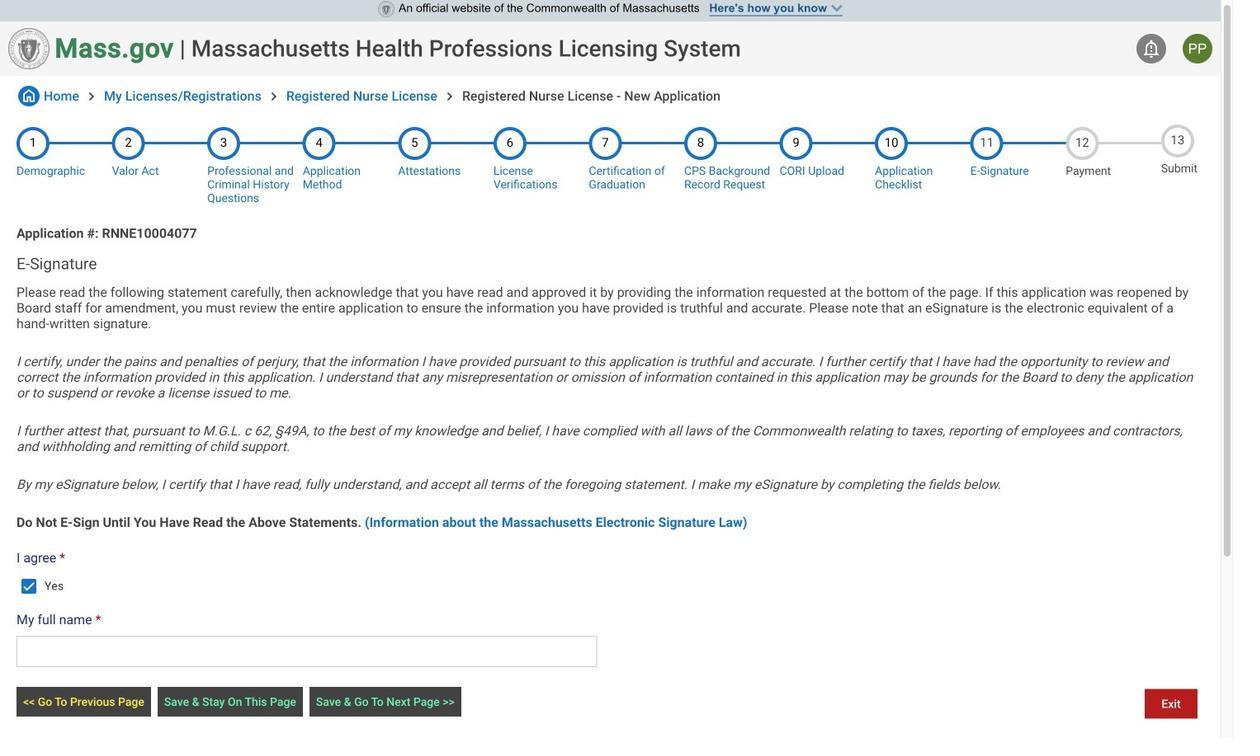 Task type: locate. For each thing, give the bounding box(es) containing it.
massachusetts state seal image
[[8, 28, 50, 69]]

1 vertical spatial heading
[[17, 255, 1204, 273]]

no color image
[[1141, 39, 1161, 59], [83, 88, 100, 105]]

None text field
[[17, 636, 597, 668]]

0 horizontal spatial no color image
[[83, 88, 100, 105]]

0 vertical spatial heading
[[191, 35, 741, 62]]

heading
[[191, 35, 741, 62], [17, 255, 1204, 273]]

1 vertical spatial no color image
[[83, 88, 100, 105]]

1 horizontal spatial no color image
[[266, 88, 282, 105]]

0 vertical spatial no color image
[[1141, 39, 1161, 59]]

no color image
[[18, 86, 40, 106], [266, 88, 282, 105], [441, 88, 458, 105]]



Task type: describe. For each thing, give the bounding box(es) containing it.
massachusetts state seal image
[[378, 1, 395, 17]]

0 horizontal spatial no color image
[[18, 86, 40, 106]]

2 horizontal spatial no color image
[[441, 88, 458, 105]]

1 horizontal spatial no color image
[[1141, 39, 1161, 59]]



